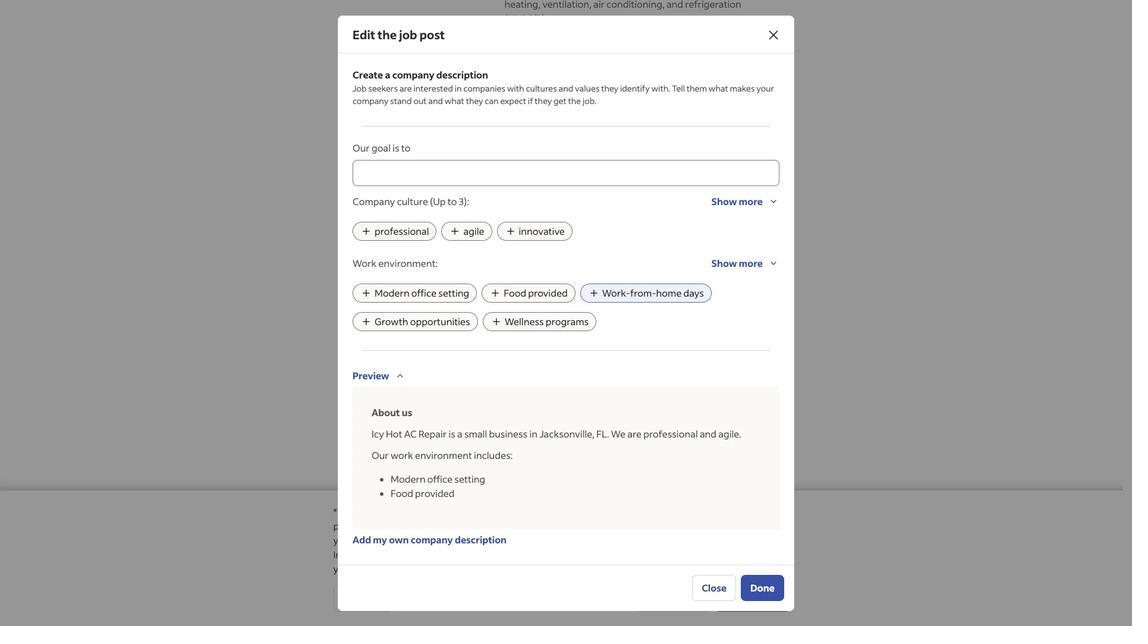 Task type: describe. For each thing, give the bounding box(es) containing it.
4 - from the top
[[505, 169, 509, 181]]

and up the terms of service link
[[554, 534, 571, 547]]

helps
[[559, 261, 583, 273]]

1 vertical spatial hvac/r
[[531, 126, 566, 139]]

close image
[[767, 28, 781, 42]]

the inside the create a company description job seekers are interested in companies with cultures and values they identify with. tell them what makes your company stand out and what they can expect if they get the job.
[[568, 95, 581, 106]]

close button
[[693, 575, 737, 601]]

select an option
[[505, 612, 575, 624]]

add my own company description
[[353, 533, 507, 546]]

manuals
[[705, 169, 742, 181]]

accurate
[[551, 198, 590, 210]]

food inside modern office setting food provided
[[391, 487, 413, 500]]

company down job
[[353, 95, 389, 106]]

a down cookie policy privacy policy and terms of service
[[485, 563, 490, 575]]

edit phone number image
[[748, 529, 762, 543]]

description up cookie policy privacy policy and terms of service
[[455, 533, 507, 546]]

cookie policy link
[[372, 549, 430, 562]]

chevron down image
[[768, 257, 780, 269]]

. you consent to indeed informing a user that you have opened, viewed or made a decision regarding the user's application.
[[334, 549, 783, 575]]

you inside this is an openai-powered job description. it uses information from your job, including job title, (hvac service technician) and your location, (jacksonville, fl). by using the content, you adopt it as your own and are responsible for making it true, appropriate and compliant with applicable laws.
[[589, 199, 602, 208]]

your down uses
[[666, 188, 681, 197]]

an inside this is an openai-powered job description. it uses information from your job, including job title, (hvac service technician) and your location, (jacksonville, fl). by using the content, you adopt it as your own and are responsible for making it true, appropriate and compliant with applicable laws.
[[527, 177, 535, 186]]

0 vertical spatial provided
[[529, 286, 568, 299]]

your inside the create a company description job seekers are interested in companies with cultures and values they identify with. tell them what makes your company stand out and what they can expect if they get the job.
[[757, 82, 775, 94]]

we tailored your job description based on the
[[525, 94, 700, 105]]

from
[[711, 177, 727, 186]]

with inside this is an openai-powered job description. it uses information from your job, including job title, (hvac service technician) and your location, (jacksonville, fl). by using the content, you adopt it as your own and are responsible for making it true, appropriate and compliant with applicable laws.
[[643, 209, 657, 218]]

install,
[[511, 83, 539, 96]]

(phone)
[[353, 543, 389, 556]]

1 vertical spatial that
[[438, 534, 456, 547]]

and down adopt on the right of the page
[[594, 209, 607, 218]]

company up interested
[[393, 68, 435, 81]]

selecting
[[408, 520, 448, 533]]

3 - from the top
[[505, 126, 509, 139]]

require
[[353, 401, 388, 414]]

and down interested
[[429, 95, 443, 106]]

candidates.
[[631, 275, 682, 287]]

environment
[[415, 449, 472, 461]]

add my own company description button
[[353, 529, 507, 551]]

ac
[[404, 428, 417, 440]]

the inside . you consent to indeed informing a user that you have opened, viewed or made a decision regarding the user's application.
[[575, 563, 590, 575]]

are up update
[[628, 428, 642, 440]]

in for companies
[[455, 82, 462, 94]]

0 vertical spatial what
[[709, 82, 729, 94]]

2 - from the top
[[505, 83, 509, 96]]

individual
[[562, 447, 605, 460]]

information inside this is an openai-powered job description. it uses information from your job, including job title, (hvac service technician) and your location, (jacksonville, fl). by using the content, you adopt it as your own and are responsible for making it true, appropriate and compliant with applicable laws.
[[670, 177, 709, 186]]

(hvac
[[564, 188, 586, 197]]

0 horizontal spatial of
[[544, 549, 553, 561]]

work environment:
[[353, 257, 438, 269]]

1 be from the left
[[508, 534, 520, 547]]

job
[[353, 82, 367, 94]]

edit the job post dialog
[[338, 15, 795, 611]]

an inside james.peterson1902@gmail.com also send an individual email update each time someone applies.
[[549, 447, 560, 460]]

repairs inside - diagnose and troubleshoot equipment malfunctions and make necessary repairs
[[596, 40, 626, 53]]

(up
[[430, 195, 446, 207]]

privacy policy link
[[434, 549, 494, 562]]

as inside '- install, repair, and maintain hvac/r equipment such as furnaces, air conditioners, heat pumps, boilers, and refrigeration units - test hvac/r systems for proper functioning and ensure compliance with safety and environmental regulations - follow blueprints, schematics, and technical manuals to perform installations and repairs - maintain accurate records of work performed and materials used'
[[505, 98, 515, 110]]

terms of service link
[[515, 549, 587, 562]]

show more button for innovative
[[712, 191, 780, 212]]

you inside candidates contact you (phone)
[[443, 529, 460, 541]]

and up technician)
[[645, 169, 661, 181]]

job down values at right
[[590, 94, 602, 105]]

technician)
[[613, 188, 650, 197]]

apply
[[516, 582, 540, 594]]

to inside . you consent to indeed informing a user that you have opened, viewed or made a decision regarding the user's application.
[[648, 549, 657, 561]]

done button
[[741, 575, 785, 601]]

and down proper
[[640, 140, 657, 153]]

edit hiring timeline image
[[748, 611, 762, 625]]

select
[[505, 612, 532, 624]]

1 horizontal spatial hvac/r
[[630, 83, 664, 96]]

growth
[[375, 315, 408, 328]]

no,
[[505, 568, 520, 580]]

includes:
[[474, 449, 513, 461]]

office for modern office setting food provided
[[428, 473, 453, 485]]

processed
[[658, 534, 703, 547]]

and up get
[[559, 82, 574, 94]]

and down selecting
[[419, 534, 436, 547]]

0 vertical spatial this
[[687, 520, 703, 533]]

culture
[[397, 195, 428, 207]]

encouraged
[[683, 568, 737, 580]]

2 will from the left
[[628, 534, 643, 547]]

of inside '- install, repair, and maintain hvac/r equipment such as furnaces, air conditioners, heat pumps, boilers, and refrigeration units - test hvac/r systems for proper functioning and ensure compliance with safety and environmental regulations - follow blueprints, schematics, and technical manuals to perform installations and repairs - maintain accurate records of work performed and materials used'
[[627, 198, 637, 210]]

for inside this is an openai-powered job description. it uses information from your job, including job title, (hvac service technician) and your location, (jacksonville, fl). by using the content, you adopt it as your own and are responsible for making it true, appropriate and compliant with applicable laws.
[[737, 199, 747, 208]]

systems
[[568, 126, 604, 139]]

2 vertical spatial service
[[555, 549, 587, 561]]

description up the environment:
[[398, 234, 450, 247]]

candidates contact you (phone)
[[353, 529, 460, 556]]

applications inside *the numbers provided are estimates based on past performance and do not guarantee future performance. by selecting confirm, you agree that you have reviewed and edited this job post to reflect your requirements, and that this job will be posted and applications will be processed in accordance with indeed's
[[573, 534, 626, 547]]

0 horizontal spatial applications
[[390, 370, 445, 382]]

pumps,
[[654, 98, 687, 110]]

tell
[[673, 82, 685, 94]]

making
[[505, 209, 529, 218]]

0 vertical spatial professional
[[375, 225, 429, 237]]

to right goal
[[401, 141, 411, 154]]

appropriate
[[553, 209, 593, 218]]

service inside this is an openai-powered job description. it uses information from your job, including job title, (hvac service technician) and your location, (jacksonville, fl). by using the content, you adopt it as your own and are responsible for making it true, appropriate and compliant with applicable laws.
[[587, 188, 611, 197]]

schematics,
[[591, 169, 643, 181]]

2 policy from the left
[[468, 549, 494, 561]]

and down uses
[[652, 188, 664, 197]]

or
[[446, 563, 456, 575]]

repairs inside '- install, repair, and maintain hvac/r equipment such as furnaces, air conditioners, heat pumps, boilers, and refrigeration units - test hvac/r systems for proper functioning and ensure compliance with safety and environmental regulations - follow blueprints, schematics, and technical manuals to perform installations and repairs - maintain accurate records of work performed and materials used'
[[628, 183, 659, 196]]

and up applicable
[[671, 199, 684, 208]]

modern office setting
[[375, 286, 470, 299]]

0 horizontal spatial this
[[458, 534, 474, 547]]

troubleshoot
[[573, 26, 631, 39]]

record
[[619, 568, 648, 580]]

and left the do
[[622, 506, 639, 518]]

0 horizontal spatial they
[[466, 95, 483, 106]]

office for modern office setting
[[412, 286, 437, 299]]

made
[[458, 563, 483, 575]]

identify
[[621, 82, 650, 94]]

edit hiring timeline element
[[495, 606, 771, 627]]

feature
[[525, 261, 557, 273]]

informing
[[691, 549, 735, 561]]

description down troubleshoot
[[549, 45, 601, 57]]

candidates contact you (email)
[[353, 491, 460, 518]]

show more button for work-from-home days
[[712, 253, 780, 274]]

is inside this is an openai-powered job description. it uses information from your job, including job title, (hvac service technician) and your location, (jacksonville, fl). by using the content, you adopt it as your own and are responsible for making it true, appropriate and compliant with applicable laws.
[[520, 177, 525, 186]]

- inside - diagnose and troubleshoot equipment malfunctions and make necessary repairs
[[505, 26, 509, 39]]

contact for candidates contact you (phone)
[[406, 529, 441, 541]]

are inside this is an openai-powered job description. it uses information from your job, including job title, (hvac service technician) and your location, (jacksonville, fl). by using the content, you adopt it as your own and are responsible for making it true, appropriate and compliant with applicable laws.
[[685, 199, 696, 208]]

modern office setting food provided
[[391, 473, 486, 500]]

receive applications by
[[353, 370, 458, 382]]

malfunctions
[[683, 26, 741, 39]]

growth opportunities
[[375, 315, 470, 328]]

and down schematics,
[[610, 183, 626, 196]]

3):
[[459, 195, 470, 207]]

0 vertical spatial it
[[624, 199, 628, 208]]

and up environmental
[[706, 126, 723, 139]]

test
[[511, 126, 529, 139]]

0 horizontal spatial is
[[393, 141, 400, 154]]

terms
[[515, 549, 542, 561]]

and left the agile.
[[700, 428, 717, 440]]

and down such
[[723, 98, 739, 110]]

on for the
[[674, 94, 684, 105]]

1 horizontal spatial they
[[535, 95, 552, 106]]

contact for candidates contact you (email)
[[406, 491, 441, 503]]

candidates for (email)
[[353, 491, 404, 503]]

- diagnose and troubleshoot equipment malfunctions and make necessary repairs
[[505, 26, 741, 53]]

applications*
[[573, 119, 625, 130]]

location,
[[682, 188, 711, 197]]

you inside this feature helps you easily and quickly create a company description to attract quality candidates.
[[585, 261, 601, 273]]

cookie policy privacy policy and terms of service
[[372, 549, 587, 561]]

an inside edit hiring timeline element
[[533, 612, 544, 624]]

job down guarantee
[[705, 520, 719, 533]]

true,
[[537, 209, 552, 218]]

description down identify at right top
[[603, 94, 647, 105]]

viewed
[[413, 563, 445, 575]]

receive
[[353, 370, 388, 382]]

1 horizontal spatial that
[[534, 520, 552, 533]]

show more for innovative
[[712, 195, 763, 207]]

goal
[[372, 141, 391, 154]]

for inside '- install, repair, and maintain hvac/r equipment such as furnaces, air conditioners, heat pumps, boilers, and refrigeration units - test hvac/r systems for proper functioning and ensure compliance with safety and environmental regulations - follow blueprints, schematics, and technical manuals to perform installations and repairs - maintain accurate records of work performed and materials used'
[[605, 126, 619, 139]]

you inside 'candidates contact you (email)'
[[443, 491, 460, 503]]

as inside this is an openai-powered job description. it uses information from your job, including job title, (hvac service technician) and your location, (jacksonville, fl). by using the content, you adopt it as your own and are responsible for making it true, appropriate and compliant with applicable laws.
[[630, 199, 637, 208]]

with inside no, people with a criminal record are not encouraged to apply
[[554, 568, 573, 580]]

fl).
[[505, 199, 517, 208]]

attract
[[568, 275, 598, 287]]

the up create
[[378, 26, 397, 42]]

technical
[[663, 169, 703, 181]]

send
[[526, 447, 547, 460]]

1 policy from the left
[[405, 549, 430, 561]]

2 horizontal spatial they
[[602, 82, 619, 94]]

estimated
[[525, 119, 565, 130]]

about us
[[372, 406, 413, 419]]

more for innovative
[[739, 195, 763, 207]]

our for our goal is to
[[353, 141, 370, 154]]

equipment inside '- install, repair, and maintain hvac/r equipment such as furnaces, air conditioners, heat pumps, boilers, and refrigeration units - test hvac/r systems for proper functioning and ensure compliance with safety and environmental regulations - follow blueprints, schematics, and technical manuals to perform installations and repairs - maintain accurate records of work performed and materials used'
[[666, 83, 714, 96]]

and up air
[[570, 83, 587, 96]]

installations
[[555, 183, 608, 196]]

small
[[465, 428, 487, 440]]

get
[[554, 95, 567, 106]]

job up cookie policy privacy policy and terms of service
[[476, 534, 490, 547]]

on for past
[[528, 506, 540, 518]]

hvac service technician estimated 2 applications* .
[[525, 94, 723, 130]]

0 horizontal spatial what
[[445, 95, 465, 106]]

functioning
[[653, 126, 704, 139]]

you down past
[[554, 520, 571, 533]]

edit phone number element
[[495, 524, 771, 557]]

performance
[[563, 506, 620, 518]]

2 vertical spatial is
[[449, 428, 456, 440]]

. inside the hvac service technician estimated 2 applications* .
[[625, 119, 627, 130]]

jacksonville,
[[540, 428, 595, 440]]

a left 'small'
[[458, 428, 463, 440]]

fl.
[[597, 428, 610, 440]]

furnaces,
[[516, 98, 558, 110]]

edit for edit
[[525, 145, 543, 157]]



Task type: locate. For each thing, give the bounding box(es) containing it.
and up necessary
[[555, 26, 571, 39]]

0 vertical spatial .
[[625, 119, 627, 130]]

home
[[657, 286, 682, 299]]

edit down the test
[[525, 145, 543, 157]]

a inside no, people with a criminal record are not encouraged to apply
[[575, 568, 581, 580]]

1 vertical spatial equipment
[[666, 83, 714, 96]]

of
[[627, 198, 637, 210], [544, 549, 553, 561]]

privacy
[[434, 549, 466, 561]]

2 candidates from the top
[[353, 529, 404, 541]]

the down title,
[[548, 199, 559, 208]]

more for work-from-home days
[[739, 257, 763, 269]]

candidates up (phone)
[[353, 529, 404, 541]]

1 horizontal spatial in
[[530, 428, 538, 440]]

hvac
[[700, 94, 723, 105]]

user's
[[592, 563, 618, 575]]

0 horizontal spatial by
[[395, 520, 406, 533]]

0 horizontal spatial food
[[391, 487, 413, 500]]

agile.
[[719, 428, 742, 440]]

people
[[522, 568, 552, 580]]

hvac/r up heat
[[630, 83, 664, 96]]

application.
[[620, 563, 671, 575]]

0 vertical spatial modern
[[375, 286, 410, 299]]

an right select
[[533, 612, 544, 624]]

indeed's
[[334, 549, 371, 561]]

0 horizontal spatial in
[[455, 82, 462, 94]]

is right goal
[[393, 141, 400, 154]]

0 vertical spatial more
[[739, 195, 763, 207]]

safety
[[611, 140, 638, 153]]

accordance
[[715, 534, 766, 547]]

1 vertical spatial own
[[389, 533, 409, 546]]

follow
[[511, 169, 540, 181]]

office up growth opportunities
[[412, 286, 437, 299]]

show inside button
[[505, 45, 530, 57]]

edit fair chance hiring image
[[748, 567, 762, 581]]

this left the feature
[[505, 261, 523, 273]]

to inside '- install, repair, and maintain hvac/r equipment such as furnaces, air conditioners, heat pumps, boilers, and refrigeration units - test hvac/r systems for proper functioning and ensure compliance with safety and environmental regulations - follow blueprints, schematics, and technical manuals to perform installations and repairs - maintain accurate records of work performed and materials used'
[[505, 183, 514, 196]]

used
[[547, 212, 569, 224]]

add optional information button
[[495, 229, 771, 255]]

with down the terms of service link
[[554, 568, 573, 580]]

requirements,
[[356, 534, 417, 547]]

our
[[353, 141, 370, 154], [372, 449, 389, 461]]

add down performance.
[[353, 533, 371, 546]]

0 horizontal spatial on
[[528, 506, 540, 518]]

1 vertical spatial company
[[353, 234, 396, 247]]

modern inside modern office setting food provided
[[391, 473, 426, 485]]

0 vertical spatial equipment
[[633, 26, 681, 39]]

to inside this feature helps you easily and quickly create a company description to attract quality candidates.
[[557, 275, 566, 287]]

performed
[[663, 198, 711, 210]]

a inside this feature helps you easily and quickly create a company description to attract quality candidates.
[[712, 261, 717, 273]]

0 horizontal spatial edit
[[353, 26, 375, 42]]

for down (jacksonville,
[[737, 199, 747, 208]]

0 vertical spatial show more button
[[712, 191, 780, 212]]

work inside "edit the job post" 'dialog'
[[391, 449, 413, 461]]

0 vertical spatial our
[[353, 141, 370, 154]]

cultures
[[526, 82, 557, 94]]

no, people with a criminal record are not encouraged to apply
[[505, 568, 737, 594]]

the left the user's
[[575, 563, 590, 575]]

1 horizontal spatial what
[[709, 82, 729, 94]]

you inside . you consent to indeed informing a user that you have opened, viewed or made a decision regarding the user's application.
[[334, 563, 350, 575]]

job right "powered"
[[595, 177, 606, 186]]

chevron down image
[[768, 195, 780, 207]]

1 vertical spatial add
[[353, 533, 371, 546]]

this for this feature helps you easily and quickly create a company description to attract quality candidates.
[[505, 261, 523, 273]]

1 vertical spatial by
[[395, 520, 406, 533]]

information up easily
[[580, 236, 632, 248]]

1 vertical spatial based
[[500, 506, 526, 518]]

1 horizontal spatial applications
[[573, 534, 626, 547]]

posted
[[522, 534, 552, 547]]

equipment right troubleshoot
[[633, 26, 681, 39]]

compliance
[[537, 140, 588, 153]]

this
[[505, 177, 519, 186], [505, 261, 523, 273]]

0 horizontal spatial have
[[352, 563, 373, 575]]

1 horizontal spatial will
[[628, 534, 643, 547]]

0 vertical spatial an
[[527, 177, 535, 186]]

own up applicable
[[655, 199, 670, 208]]

with down 'reflect'
[[768, 534, 788, 547]]

show more down job,
[[712, 195, 763, 207]]

1 horizontal spatial our
[[372, 449, 389, 461]]

show down from
[[712, 195, 737, 207]]

1 vertical spatial more
[[739, 257, 763, 269]]

edit up create
[[353, 26, 375, 42]]

- down including
[[505, 198, 509, 210]]

our goal is to
[[353, 141, 411, 154]]

own inside this is an openai-powered job description. it uses information from your job, including job title, (hvac service technician) and your location, (jacksonville, fl). by using the content, you adopt it as your own and are responsible for making it true, appropriate and compliant with applicable laws.
[[655, 199, 670, 208]]

add for add my own company description
[[353, 533, 371, 546]]

that right user on the right bottom
[[765, 549, 783, 561]]

your up (jacksonville,
[[728, 177, 744, 186]]

a inside the create a company description job seekers are interested in companies with cultures and values they identify with. tell them what makes your company stand out and what they can expect if they get the job.
[[385, 68, 391, 81]]

0 vertical spatial in
[[455, 82, 462, 94]]

and left make
[[505, 40, 522, 53]]

1 horizontal spatial information
[[670, 177, 709, 186]]

0 vertical spatial is
[[393, 141, 400, 154]]

0 horizontal spatial we
[[525, 94, 537, 105]]

(jacksonville,
[[712, 188, 756, 197]]

with inside '- install, repair, and maintain hvac/r equipment such as furnaces, air conditioners, heat pumps, boilers, and refrigeration units - test hvac/r systems for proper functioning and ensure compliance with safety and environmental regulations - follow blueprints, schematics, and technical manuals to perform installations and repairs - maintain accurate records of work performed and materials used'
[[590, 140, 609, 153]]

your inside *the numbers provided are estimates based on past performance and do not guarantee future performance. by selecting confirm, you agree that you have reviewed and edited this job post to reflect your requirements, and that this job will be posted and applications will be processed in accordance with indeed's
[[334, 534, 354, 547]]

are inside *the numbers provided are estimates based on past performance and do not guarantee future performance. by selecting confirm, you agree that you have reviewed and edited this job post to reflect your requirements, and that this job will be posted and applications will be processed in accordance with indeed's
[[439, 506, 453, 518]]

be up consent
[[645, 534, 656, 547]]

company for company description
[[353, 234, 396, 247]]

contact up selecting
[[406, 491, 441, 503]]

1 vertical spatial repairs
[[628, 183, 659, 196]]

1 this from the top
[[505, 177, 519, 186]]

your right "makes"
[[757, 82, 775, 94]]

1 vertical spatial professional
[[644, 428, 698, 440]]

and up decision
[[496, 549, 513, 561]]

estimates
[[455, 506, 498, 518]]

0 horizontal spatial based
[[500, 506, 526, 518]]

we inside "edit the job post" 'dialog'
[[611, 428, 626, 440]]

contact up cookie policy link
[[406, 529, 441, 541]]

records
[[592, 198, 625, 210]]

maintain
[[511, 198, 549, 210]]

this
[[687, 520, 703, 533], [458, 534, 474, 547]]

to down 'helps'
[[557, 275, 566, 287]]

preview
[[353, 369, 390, 382]]

to down the no,
[[505, 582, 514, 594]]

add down materials
[[522, 236, 539, 248]]

1 vertical spatial information
[[580, 236, 632, 248]]

1 vertical spatial is
[[520, 177, 525, 186]]

this feature helps you easily and quickly create a company description to attract quality candidates.
[[505, 261, 760, 287]]

2 vertical spatial an
[[533, 612, 544, 624]]

setting down includes:
[[455, 473, 486, 485]]

based down with.
[[649, 94, 672, 105]]

1 vertical spatial in
[[530, 428, 538, 440]]

0 vertical spatial company
[[353, 195, 395, 207]]

your down technician)
[[639, 199, 654, 208]]

job inside 'dialog'
[[399, 26, 417, 42]]

confirm button
[[715, 586, 790, 612]]

0 vertical spatial of
[[627, 198, 637, 210]]

by inside *the numbers provided are estimates based on past performance and do not guarantee future performance. by selecting confirm, you agree that you have reviewed and edited this job post to reflect your requirements, and that this job will be posted and applications will be processed in accordance with indeed's
[[395, 520, 406, 533]]

1 contact from the top
[[406, 491, 441, 503]]

have
[[573, 520, 594, 533], [352, 563, 373, 575]]

company inside "edit the job post" 'dialog'
[[353, 195, 395, 207]]

they down companies
[[466, 95, 483, 106]]

powered
[[564, 177, 594, 186]]

information inside add optional information button
[[580, 236, 632, 248]]

environment:
[[379, 257, 438, 269]]

company left chevron down icon
[[719, 261, 760, 273]]

own
[[655, 199, 670, 208], [389, 533, 409, 546]]

about
[[372, 406, 400, 419]]

you left agree
[[489, 520, 505, 533]]

and down (jacksonville,
[[713, 198, 729, 210]]

1 vertical spatial not
[[666, 568, 681, 580]]

of up regarding at bottom
[[544, 549, 553, 561]]

modern for modern office setting
[[375, 286, 410, 299]]

1 horizontal spatial edit
[[525, 145, 543, 157]]

1 horizontal spatial based
[[649, 94, 672, 105]]

equipment up boilers,
[[666, 83, 714, 96]]

0 vertical spatial post
[[420, 26, 445, 42]]

candidates for (phone)
[[353, 529, 404, 541]]

this inside this feature helps you easily and quickly create a company description to attract quality candidates.
[[505, 261, 523, 273]]

service inside the hvac service technician estimated 2 applications* .
[[525, 107, 554, 118]]

you down the indeed's
[[334, 563, 350, 575]]

you left adopt on the right of the page
[[589, 199, 602, 208]]

show more for work-from-home days
[[712, 257, 763, 269]]

2 horizontal spatial that
[[765, 549, 783, 561]]

setting for modern office setting
[[439, 286, 470, 299]]

1 vertical spatial have
[[352, 563, 373, 575]]

is up including
[[520, 177, 525, 186]]

1 horizontal spatial professional
[[644, 428, 698, 440]]

require resume
[[353, 401, 424, 414]]

0 horizontal spatial our
[[353, 141, 370, 154]]

chevron up image
[[394, 370, 406, 382]]

show more button right create
[[712, 253, 780, 274]]

is right repair
[[449, 428, 456, 440]]

by
[[447, 370, 458, 382]]

2 show more from the top
[[712, 257, 763, 269]]

that up posted at left
[[534, 520, 552, 533]]

this is an openai-powered job description. it uses information from your job, including job title, (hvac service technician) and your location, (jacksonville, fl). by using the content, you adopt it as your own and are responsible for making it true, appropriate and compliant with applicable laws.
[[505, 177, 757, 218]]

this down guarantee
[[687, 520, 703, 533]]

1 more from the top
[[739, 195, 763, 207]]

Company Goal field
[[353, 160, 780, 186]]

you up privacy
[[443, 529, 460, 541]]

to inside no, people with a criminal record are not encouraged to apply
[[505, 582, 514, 594]]

0 vertical spatial by
[[518, 199, 527, 208]]

*the numbers provided are estimates based on past performance and do not guarantee future performance. by selecting confirm, you agree that you have reviewed and edited this job post to reflect your requirements, and that this job will be posted and applications will be processed in accordance with indeed's
[[334, 506, 788, 561]]

2 show more button from the top
[[712, 253, 780, 274]]

if
[[528, 95, 533, 106]]

0 horizontal spatial repairs
[[596, 40, 626, 53]]

confirm
[[724, 593, 762, 605]]

1 vertical spatial as
[[630, 199, 637, 208]]

future
[[719, 506, 747, 518]]

. up 'safety'
[[625, 119, 627, 130]]

you
[[591, 549, 608, 561]]

2 be from the left
[[645, 534, 656, 547]]

1 show more from the top
[[712, 195, 763, 207]]

1 vertical spatial candidates
[[353, 529, 404, 541]]

2 vertical spatial provided
[[397, 506, 437, 518]]

a
[[385, 68, 391, 81], [712, 261, 717, 273], [458, 428, 463, 440], [737, 549, 742, 561], [485, 563, 490, 575], [575, 568, 581, 580]]

regulations
[[505, 155, 555, 167]]

1 horizontal spatial it
[[624, 199, 628, 208]]

1 will from the left
[[492, 534, 507, 547]]

based for description
[[649, 94, 672, 105]]

*the
[[334, 506, 354, 518]]

0 horizontal spatial it
[[531, 209, 535, 218]]

add
[[522, 236, 539, 248], [353, 533, 371, 546]]

description inside this feature helps you easily and quickly create a company description to attract quality candidates.
[[505, 275, 555, 287]]

with inside the create a company description job seekers are interested in companies with cultures and values they identify with. tell them what makes your company stand out and what they can expect if they get the job.
[[507, 82, 525, 94]]

be down agree
[[508, 534, 520, 547]]

0 vertical spatial setting
[[439, 286, 470, 299]]

1 vertical spatial it
[[531, 209, 535, 218]]

to up accordance
[[742, 520, 751, 533]]

have down the indeed's
[[352, 563, 373, 575]]

0 vertical spatial information
[[670, 177, 709, 186]]

candidates inside candidates contact you (phone)
[[353, 529, 404, 541]]

by inside this is an openai-powered job description. it uses information from your job, including job title, (hvac service technician) and your location, (jacksonville, fl). by using the content, you adopt it as your own and are responsible for making it true, appropriate and compliant with applicable laws.
[[518, 199, 527, 208]]

policy up viewed
[[405, 549, 430, 561]]

this for this is an openai-powered job description. it uses information from your job, including job title, (hvac service technician) and your location, (jacksonville, fl). by using the content, you adopt it as your own and are responsible for making it true, appropriate and compliant with applicable laws.
[[505, 177, 519, 186]]

1 vertical spatial show more button
[[712, 253, 780, 274]]

application updates
[[353, 433, 444, 445]]

2 contact from the top
[[406, 529, 441, 541]]

contact inside candidates contact you (phone)
[[406, 529, 441, 541]]

based for estimates
[[500, 506, 526, 518]]

it left true,
[[531, 209, 535, 218]]

are inside no, people with a criminal record are not encouraged to apply
[[650, 568, 664, 580]]

1 vertical spatial post
[[720, 520, 740, 533]]

1 horizontal spatial for
[[737, 199, 747, 208]]

. inside . you consent to indeed informing a user that you have opened, viewed or made a decision regarding the user's application.
[[587, 549, 589, 561]]

1 show more button from the top
[[712, 191, 780, 212]]

add inside "edit the job post" 'dialog'
[[353, 533, 371, 546]]

food up the wellness
[[504, 286, 527, 299]]

have down performance
[[573, 520, 594, 533]]

1 horizontal spatial is
[[449, 428, 456, 440]]

us
[[402, 406, 413, 419]]

office inside modern office setting food provided
[[428, 473, 453, 485]]

show
[[505, 45, 530, 57], [712, 195, 737, 207], [712, 257, 737, 269]]

2 this from the top
[[505, 261, 523, 273]]

we
[[525, 94, 537, 105], [611, 428, 626, 440]]

2 more from the top
[[739, 257, 763, 269]]

innovative
[[519, 225, 565, 237]]

description down the feature
[[505, 275, 555, 287]]

own up cookie policy link
[[389, 533, 409, 546]]

on inside *the numbers provided are estimates based on past performance and do not guarantee future performance. by selecting confirm, you agree that you have reviewed and edited this job post to reflect your requirements, and that this job will be posted and applications will be processed in accordance with indeed's
[[528, 506, 540, 518]]

a left user on the right bottom
[[737, 549, 742, 561]]

your up technician
[[570, 94, 588, 105]]

company inside button
[[411, 533, 453, 546]]

not inside *the numbers provided are estimates based on past performance and do not guarantee future performance. by selecting confirm, you agree that you have reviewed and edited this job post to reflect your requirements, and that this job will be posted and applications will be processed in accordance with indeed's
[[654, 506, 670, 518]]

you
[[589, 199, 602, 208], [585, 261, 601, 273], [443, 491, 460, 503], [489, 520, 505, 533], [554, 520, 571, 533], [443, 529, 460, 541], [334, 563, 350, 575]]

to inside *the numbers provided are estimates based on past performance and do not guarantee future performance. by selecting confirm, you agree that you have reviewed and edited this job post to reflect your requirements, and that this job will be posted and applications will be processed in accordance with indeed's
[[742, 520, 751, 533]]

1 vertical spatial what
[[445, 95, 465, 106]]

0 horizontal spatial policy
[[405, 549, 430, 561]]

edit for edit the job post
[[353, 26, 375, 42]]

create a company description job seekers are interested in companies with cultures and values they identify with. tell them what makes your company stand out and what they can expect if they get the job.
[[353, 68, 775, 106]]

and right easily
[[630, 261, 647, 273]]

optional
[[541, 236, 578, 248]]

candidates
[[353, 491, 404, 503], [353, 529, 404, 541]]

this inside this is an openai-powered job description. it uses information from your job, including job title, (hvac service technician) and your location, (jacksonville, fl). by using the content, you adopt it as your own and are responsible for making it true, appropriate and compliant with applicable laws.
[[505, 177, 519, 186]]

show more button
[[712, 191, 780, 212], [712, 253, 780, 274]]

1 horizontal spatial repairs
[[628, 183, 659, 196]]

company for company culture (up to 3):
[[353, 195, 395, 207]]

2 horizontal spatial in
[[705, 534, 713, 547]]

1 vertical spatial show more
[[712, 257, 763, 269]]

candidates inside 'candidates contact you (email)'
[[353, 491, 404, 503]]

contact inside 'candidates contact you (email)'
[[406, 491, 441, 503]]

5 - from the top
[[505, 198, 509, 210]]

description.
[[607, 177, 646, 186]]

based inside *the numbers provided are estimates based on past performance and do not guarantee future performance. by selecting confirm, you agree that you have reviewed and edited this job post to reflect your requirements, and that this job will be posted and applications will be processed in accordance with indeed's
[[500, 506, 526, 518]]

1 horizontal spatial of
[[627, 198, 637, 210]]

the down them
[[685, 94, 698, 105]]

opened,
[[375, 563, 411, 575]]

you up estimates
[[443, 491, 460, 503]]

necessary
[[549, 40, 594, 53]]

service
[[525, 107, 554, 118], [587, 188, 611, 197], [555, 549, 587, 561]]

by up requirements,
[[395, 520, 406, 533]]

0 vertical spatial applications
[[390, 370, 445, 382]]

0 vertical spatial service
[[525, 107, 554, 118]]

in for jacksonville,
[[530, 428, 538, 440]]

setting up opportunities
[[439, 286, 470, 299]]

0 vertical spatial not
[[654, 506, 670, 518]]

1 vertical spatial food
[[391, 487, 413, 500]]

what up the hvac
[[709, 82, 729, 94]]

as right can
[[505, 98, 515, 110]]

not down the indeed
[[666, 568, 681, 580]]

are inside the create a company description job seekers are interested in companies with cultures and values they identify with. tell them what makes your company stand out and what they can expect if they get the job.
[[400, 82, 412, 94]]

not inside no, people with a criminal record are not encouraged to apply
[[666, 568, 681, 580]]

1 horizontal spatial work
[[638, 198, 661, 210]]

0 horizontal spatial own
[[389, 533, 409, 546]]

2 horizontal spatial is
[[520, 177, 525, 186]]

of down technician)
[[627, 198, 637, 210]]

proper
[[620, 126, 651, 139]]

0 vertical spatial have
[[573, 520, 594, 533]]

0 vertical spatial food
[[504, 286, 527, 299]]

option
[[546, 612, 575, 624]]

are right the record
[[650, 568, 664, 580]]

1 - from the top
[[505, 26, 509, 39]]

adopt
[[603, 199, 623, 208]]

setting inside modern office setting food provided
[[455, 473, 486, 485]]

agile
[[464, 225, 485, 237]]

equipment
[[633, 26, 681, 39], [666, 83, 714, 96]]

and inside this feature helps you easily and quickly create a company description to attract quality candidates.
[[630, 261, 647, 273]]

0 vertical spatial on
[[674, 94, 684, 105]]

1 vertical spatial this
[[505, 261, 523, 273]]

own inside add my own company description button
[[389, 533, 409, 546]]

setting
[[439, 286, 470, 299], [455, 473, 486, 485]]

work down application updates
[[391, 449, 413, 461]]

hiring
[[353, 611, 381, 624]]

1 vertical spatial show
[[712, 195, 737, 207]]

1 horizontal spatial this
[[687, 520, 703, 533]]

with inside *the numbers provided are estimates based on past performance and do not guarantee future performance. by selecting confirm, you agree that you have reviewed and edited this job post to reflect your requirements, and that this job will be posted and applications will be processed in accordance with indeed's
[[768, 534, 788, 547]]

compliant
[[608, 209, 641, 218]]

provided inside *the numbers provided are estimates based on past performance and do not guarantee future performance. by selecting confirm, you agree that you have reviewed and edited this job post to reflect your requirements, and that this job will be posted and applications will be processed in accordance with indeed's
[[397, 506, 437, 518]]

in inside *the numbers provided are estimates based on past performance and do not guarantee future performance. by selecting confirm, you agree that you have reviewed and edited this job post to reflect your requirements, and that this job will be posted and applications will be processed in accordance with indeed's
[[705, 534, 713, 547]]

our down application
[[372, 449, 389, 461]]

opportunities
[[410, 315, 470, 328]]

not right the do
[[654, 506, 670, 518]]

modern for modern office setting food provided
[[391, 473, 426, 485]]

0 vertical spatial hvac/r
[[630, 83, 664, 96]]

technician
[[556, 107, 598, 118]]

and down the do
[[638, 520, 655, 533]]

my
[[373, 533, 387, 546]]

regarding
[[530, 563, 574, 575]]

job up using
[[537, 188, 547, 197]]

agree
[[507, 520, 532, 533]]

the inside this is an openai-powered job description. it uses information from your job, including job title, (hvac service technician) and your location, (jacksonville, fl). by using the content, you adopt it as your own and are responsible for making it true, appropriate and compliant with applicable laws.
[[548, 199, 559, 208]]

description inside the create a company description job seekers are interested in companies with cultures and values they identify with. tell them what makes your company stand out and what they can expect if they get the job.
[[437, 68, 489, 81]]

description up companies
[[437, 68, 489, 81]]

1 horizontal spatial food
[[504, 286, 527, 299]]

to left 3):
[[448, 195, 457, 207]]

provided inside modern office setting food provided
[[415, 487, 455, 500]]

job up interested
[[399, 26, 417, 42]]

job
[[399, 26, 417, 42], [590, 94, 602, 105], [595, 177, 606, 186], [537, 188, 547, 197], [705, 520, 719, 533], [476, 534, 490, 547]]

equipment inside - diagnose and troubleshoot equipment malfunctions and make necessary repairs
[[633, 26, 681, 39]]

add for add optional information
[[522, 236, 539, 248]]

have inside *the numbers provided are estimates based on past performance and do not guarantee future performance. by selecting confirm, you agree that you have reviewed and edited this job post to reflect your requirements, and that this job will be posted and applications will be processed in accordance with indeed's
[[573, 520, 594, 533]]

the
[[378, 26, 397, 42], [685, 94, 698, 105], [568, 95, 581, 106], [548, 199, 559, 208], [575, 563, 590, 575]]

our for our work environment includes:
[[372, 449, 389, 461]]

edit receive applications by element
[[495, 364, 771, 391]]

0 horizontal spatial will
[[492, 534, 507, 547]]

with up expect
[[507, 82, 525, 94]]

post up interested
[[420, 26, 445, 42]]

have inside . you consent to indeed informing a user that you have opened, viewed or made a decision regarding the user's application.
[[352, 563, 373, 575]]

with right compliant
[[643, 209, 657, 218]]

1 candidates from the top
[[353, 491, 404, 503]]

provided
[[529, 286, 568, 299], [415, 487, 455, 500], [397, 506, 437, 518]]

post inside "edit the job post" 'dialog'
[[420, 26, 445, 42]]

0 vertical spatial contact
[[406, 491, 441, 503]]

hvac/r up compliance
[[531, 126, 566, 139]]

companies
[[464, 82, 506, 94]]

setting for modern office setting food provided
[[455, 473, 486, 485]]

show for work-from-home days
[[712, 257, 737, 269]]

1 vertical spatial our
[[372, 449, 389, 461]]

edit fair chance hiring element
[[495, 562, 771, 601]]

what
[[709, 82, 729, 94], [445, 95, 465, 106]]

0 horizontal spatial as
[[505, 98, 515, 110]]

edit inside 'dialog'
[[353, 26, 375, 42]]

work inside '- install, repair, and maintain hvac/r equipment such as furnaces, air conditioners, heat pumps, boilers, and refrigeration units - test hvac/r systems for proper functioning and ensure compliance with safety and environmental regulations - follow blueprints, schematics, and technical manuals to perform installations and repairs - maintain accurate records of work performed and materials used'
[[638, 198, 661, 210]]

applicable
[[659, 209, 692, 218]]

expect
[[501, 95, 527, 106]]

post inside *the numbers provided are estimates based on past performance and do not guarantee future performance. by selecting confirm, you agree that you have reviewed and edited this job post to reflect your requirements, and that this job will be posted and applications will be processed in accordance with indeed's
[[720, 520, 740, 533]]

programs
[[546, 315, 589, 328]]

show for innovative
[[712, 195, 737, 207]]

hiring timeline
[[353, 611, 420, 624]]

company inside this feature helps you easily and quickly create a company description to attract quality candidates.
[[719, 261, 760, 273]]

post down future
[[720, 520, 740, 533]]

business
[[489, 428, 528, 440]]

that inside . you consent to indeed informing a user that you have opened, viewed or made a decision regarding the user's application.
[[765, 549, 783, 561]]

1 vertical spatial setting
[[455, 473, 486, 485]]

0 vertical spatial add
[[522, 236, 539, 248]]

with down "systems" on the top of the page
[[590, 140, 609, 153]]

0 vertical spatial edit
[[353, 26, 375, 42]]

1 horizontal spatial have
[[573, 520, 594, 533]]

in inside the create a company description job seekers are interested in companies with cultures and values they identify with. tell them what makes your company stand out and what they can expect if they get the job.
[[455, 82, 462, 94]]

more down job,
[[739, 195, 763, 207]]

0 vertical spatial that
[[534, 520, 552, 533]]

- left install,
[[505, 83, 509, 96]]

0 horizontal spatial work
[[391, 449, 413, 461]]

1 horizontal spatial .
[[625, 119, 627, 130]]

1 horizontal spatial add
[[522, 236, 539, 248]]



Task type: vqa. For each thing, say whether or not it's contained in the screenshot.
Modify
no



